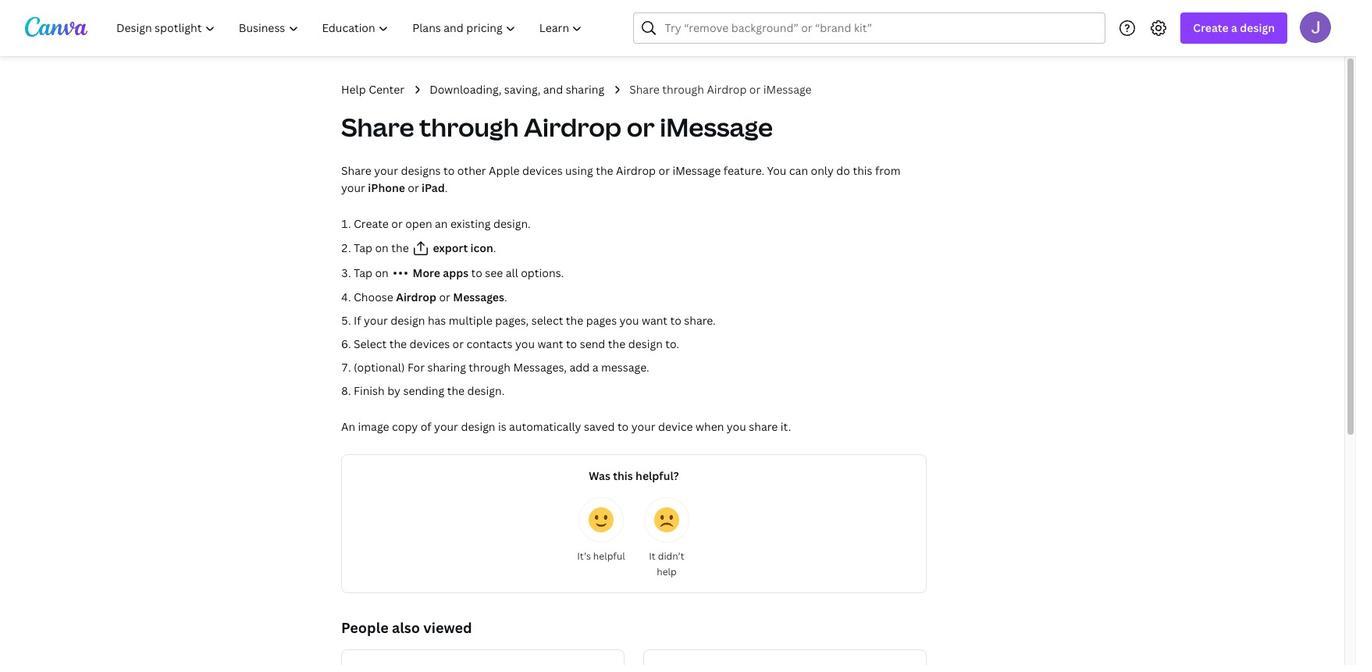 Task type: vqa. For each thing, say whether or not it's contained in the screenshot.
The 100%
no



Task type: describe. For each thing, give the bounding box(es) containing it.
was
[[589, 468, 610, 483]]

choose airdrop or messages .
[[354, 290, 507, 304]]

sending
[[403, 383, 444, 398]]

help
[[657, 565, 677, 579]]

on for tap on
[[375, 265, 389, 280]]

your right of
[[434, 419, 458, 434]]

an image copy of your design is automatically saved to your device when you share it.
[[341, 419, 791, 434]]

other
[[457, 163, 486, 178]]

your right if
[[364, 313, 388, 328]]

0 vertical spatial through
[[662, 82, 704, 97]]

airdrop inside share your designs to other apple devices using the airdrop or imessage feature. you can only do this from your
[[616, 163, 656, 178]]

apps
[[443, 265, 469, 280]]

create a design
[[1193, 20, 1275, 35]]

message.
[[601, 360, 649, 375]]

your left device
[[631, 419, 655, 434]]

automatically
[[509, 419, 581, 434]]

tap on the
[[354, 240, 412, 255]]

0 horizontal spatial a
[[592, 360, 598, 375]]

0 vertical spatial design.
[[493, 216, 531, 231]]

select
[[354, 336, 387, 351]]

airdrop inside share through airdrop or imessage link
[[707, 82, 747, 97]]

tap for tap on
[[354, 265, 372, 280]]

people
[[341, 618, 389, 637]]

image
[[358, 419, 389, 434]]

0 vertical spatial sharing
[[566, 82, 604, 97]]

when
[[696, 419, 724, 434]]

designs
[[401, 163, 441, 178]]

the right send at bottom left
[[608, 336, 626, 351]]

from
[[875, 163, 901, 178]]

it didn't help
[[649, 550, 685, 579]]

has
[[428, 313, 446, 328]]

feature.
[[723, 163, 764, 178]]

share.
[[684, 313, 716, 328]]

contacts
[[466, 336, 513, 351]]

pages
[[586, 313, 617, 328]]

create a design button
[[1181, 12, 1287, 44]]

create for create a design
[[1193, 20, 1229, 35]]

Try "remove background" or "brand kit" search field
[[665, 13, 1096, 43]]

a inside create a design dropdown button
[[1231, 20, 1237, 35]]

open
[[405, 216, 432, 231]]

it
[[649, 550, 656, 563]]

messages
[[453, 290, 504, 304]]

devices inside share your designs to other apple devices using the airdrop or imessage feature. you can only do this from your
[[522, 163, 563, 178]]

to up "to."
[[670, 313, 681, 328]]

using
[[565, 163, 593, 178]]

imessage inside share your designs to other apple devices using the airdrop or imessage feature. you can only do this from your
[[673, 163, 721, 178]]

the down open
[[391, 240, 409, 255]]

design left is on the left
[[461, 419, 495, 434]]

choose
[[354, 290, 393, 304]]

(optional)
[[354, 360, 405, 375]]

is
[[498, 419, 506, 434]]

help
[[341, 82, 366, 97]]

1 vertical spatial sharing
[[427, 360, 466, 375]]

tap on
[[354, 265, 391, 280]]

downloading, saving, and sharing link
[[430, 81, 604, 98]]

more apps to see all options.
[[410, 265, 564, 280]]

messages,
[[513, 360, 567, 375]]

the right select
[[389, 336, 407, 351]]

helpful
[[593, 550, 625, 563]]

or inside share your designs to other apple devices using the airdrop or imessage feature. you can only do this from your
[[659, 163, 670, 178]]

😔 image
[[654, 507, 679, 532]]

share
[[749, 419, 778, 434]]

0 horizontal spatial .
[[445, 180, 448, 195]]

and
[[543, 82, 563, 97]]

help center
[[341, 82, 405, 97]]

0 vertical spatial share through airdrop or imessage
[[629, 82, 812, 97]]

0 vertical spatial want
[[642, 313, 668, 328]]

saving,
[[504, 82, 541, 97]]

downloading,
[[430, 82, 502, 97]]

you
[[767, 163, 787, 178]]

was this helpful?
[[589, 468, 679, 483]]

export
[[433, 240, 468, 255]]

(optional) for sharing through messages, add a message.
[[354, 360, 649, 375]]

create or open an existing design.
[[354, 216, 531, 231]]

your up iphone
[[374, 163, 398, 178]]

ipad
[[422, 180, 445, 195]]

design inside dropdown button
[[1240, 20, 1275, 35]]

also
[[392, 618, 420, 637]]

0 horizontal spatial this
[[613, 468, 633, 483]]

share for design.
[[341, 163, 371, 178]]

existing
[[450, 216, 491, 231]]

iphone or ipad .
[[368, 180, 448, 195]]

1 vertical spatial through
[[419, 110, 519, 144]]

to left the see at the top of the page
[[471, 265, 482, 280]]

pages,
[[495, 313, 529, 328]]



Task type: locate. For each thing, give the bounding box(es) containing it.
2 vertical spatial imessage
[[673, 163, 721, 178]]

2 on from the top
[[375, 265, 389, 280]]

this inside share your designs to other apple devices using the airdrop or imessage feature. you can only do this from your
[[853, 163, 873, 178]]

to left send at bottom left
[[566, 336, 577, 351]]

share through airdrop or imessage link
[[629, 81, 812, 98]]

2 vertical spatial you
[[727, 419, 746, 434]]

sharing right and
[[566, 82, 604, 97]]

0 horizontal spatial create
[[354, 216, 389, 231]]

share through airdrop or imessage
[[629, 82, 812, 97], [341, 110, 773, 144]]

1 vertical spatial devices
[[410, 336, 450, 351]]

people also viewed
[[341, 618, 472, 637]]

this right was
[[613, 468, 633, 483]]

you
[[620, 313, 639, 328], [515, 336, 535, 351], [727, 419, 746, 434]]

design left has
[[391, 313, 425, 328]]

on for tap on the
[[375, 240, 389, 255]]

1 horizontal spatial .
[[493, 240, 496, 255]]

or
[[749, 82, 761, 97], [627, 110, 655, 144], [659, 163, 670, 178], [408, 180, 419, 195], [391, 216, 403, 231], [439, 290, 450, 304], [452, 336, 464, 351]]

tap for tap on the
[[354, 240, 372, 255]]

1 horizontal spatial want
[[642, 313, 668, 328]]

select the devices or contacts you want to send the design to.
[[354, 336, 679, 351]]

want up "to."
[[642, 313, 668, 328]]

create
[[1193, 20, 1229, 35], [354, 216, 389, 231]]

you down the if your design has multiple pages, select the pages you want to share.
[[515, 336, 535, 351]]

device
[[658, 419, 693, 434]]

0 vertical spatial tap
[[354, 240, 372, 255]]

0 vertical spatial imessage
[[763, 82, 812, 97]]

on down tap on the
[[375, 265, 389, 280]]

copy
[[392, 419, 418, 434]]

of
[[421, 419, 431, 434]]

1 vertical spatial create
[[354, 216, 389, 231]]

0 vertical spatial a
[[1231, 20, 1237, 35]]

share inside share your designs to other apple devices using the airdrop or imessage feature. you can only do this from your
[[341, 163, 371, 178]]

on
[[375, 240, 389, 255], [375, 265, 389, 280]]

share
[[629, 82, 660, 97], [341, 110, 414, 144], [341, 163, 371, 178]]

center
[[369, 82, 405, 97]]

tap up choose
[[354, 265, 372, 280]]

0 vertical spatial create
[[1193, 20, 1229, 35]]

0 vertical spatial share
[[629, 82, 660, 97]]

top level navigation element
[[106, 12, 596, 44]]

downloading, saving, and sharing
[[430, 82, 604, 97]]

design. right existing
[[493, 216, 531, 231]]

options.
[[521, 265, 564, 280]]

create for create or open an existing design.
[[354, 216, 389, 231]]

imessage inside share through airdrop or imessage link
[[763, 82, 812, 97]]

do
[[836, 163, 850, 178]]

devices left "using"
[[522, 163, 563, 178]]

0 horizontal spatial you
[[515, 336, 535, 351]]

share your designs to other apple devices using the airdrop or imessage feature. you can only do this from your
[[341, 163, 901, 195]]

helpful?
[[636, 468, 679, 483]]

send
[[580, 336, 605, 351]]

0 vertical spatial devices
[[522, 163, 563, 178]]

an
[[341, 419, 355, 434]]

sharing up 'finish by sending the design.'
[[427, 360, 466, 375]]

want down the select
[[538, 336, 563, 351]]

to
[[443, 163, 455, 178], [471, 265, 482, 280], [670, 313, 681, 328], [566, 336, 577, 351], [618, 419, 629, 434]]

it's
[[577, 550, 591, 563]]

finish
[[354, 383, 385, 398]]

iphone
[[368, 180, 405, 195]]

0 vertical spatial you
[[620, 313, 639, 328]]

icon
[[470, 240, 493, 255]]

more
[[413, 265, 440, 280]]

jacob simon image
[[1300, 11, 1331, 43]]

help center link
[[341, 81, 405, 98]]

2 vertical spatial through
[[469, 360, 511, 375]]

0 horizontal spatial want
[[538, 336, 563, 351]]

1 on from the top
[[375, 240, 389, 255]]

. up pages,
[[504, 290, 507, 304]]

design left jacob simon "icon"
[[1240, 20, 1275, 35]]

by
[[387, 383, 401, 398]]

2 horizontal spatial you
[[727, 419, 746, 434]]

export icon .
[[430, 240, 496, 255]]

1 vertical spatial imessage
[[660, 110, 773, 144]]

this
[[853, 163, 873, 178], [613, 468, 633, 483]]

0 vertical spatial on
[[375, 240, 389, 255]]

on up tap on at the top left of page
[[375, 240, 389, 255]]

1 vertical spatial design.
[[467, 383, 505, 398]]

to inside share your designs to other apple devices using the airdrop or imessage feature. you can only do this from your
[[443, 163, 455, 178]]

devices down has
[[410, 336, 450, 351]]

2 vertical spatial share
[[341, 163, 371, 178]]

the inside share your designs to other apple devices using the airdrop or imessage feature. you can only do this from your
[[596, 163, 613, 178]]

1 horizontal spatial devices
[[522, 163, 563, 178]]

0 vertical spatial .
[[445, 180, 448, 195]]

your left iphone
[[341, 180, 365, 195]]

1 horizontal spatial you
[[620, 313, 639, 328]]

can
[[789, 163, 808, 178]]

1 horizontal spatial sharing
[[566, 82, 604, 97]]

if
[[354, 313, 361, 328]]

the left "pages"
[[566, 313, 583, 328]]

devices
[[522, 163, 563, 178], [410, 336, 450, 351]]

tap up tap on at the top left of page
[[354, 240, 372, 255]]

1 vertical spatial share
[[341, 110, 414, 144]]

1 vertical spatial tap
[[354, 265, 372, 280]]

tap
[[354, 240, 372, 255], [354, 265, 372, 280]]

apple
[[489, 163, 520, 178]]

finish by sending the design.
[[354, 383, 505, 398]]

1 vertical spatial share through airdrop or imessage
[[341, 110, 773, 144]]

. up the see at the top of the page
[[493, 240, 496, 255]]

1 vertical spatial a
[[592, 360, 598, 375]]

design
[[1240, 20, 1275, 35], [391, 313, 425, 328], [628, 336, 663, 351], [461, 419, 495, 434]]

to left 'other'
[[443, 163, 455, 178]]

create inside dropdown button
[[1193, 20, 1229, 35]]

1 vertical spatial on
[[375, 265, 389, 280]]

2 tap from the top
[[354, 265, 372, 280]]

1 vertical spatial you
[[515, 336, 535, 351]]

the right "using"
[[596, 163, 613, 178]]

through
[[662, 82, 704, 97], [419, 110, 519, 144], [469, 360, 511, 375]]

airdrop
[[707, 82, 747, 97], [524, 110, 622, 144], [616, 163, 656, 178], [396, 290, 436, 304]]

1 horizontal spatial a
[[1231, 20, 1237, 35]]

1 vertical spatial want
[[538, 336, 563, 351]]

1 vertical spatial .
[[493, 240, 496, 255]]

you right when
[[727, 419, 746, 434]]

design. down the (optional) for sharing through messages, add a message.
[[467, 383, 505, 398]]

1 vertical spatial this
[[613, 468, 633, 483]]

it's helpful
[[577, 550, 625, 563]]

viewed
[[423, 618, 472, 637]]

0 horizontal spatial sharing
[[427, 360, 466, 375]]

to.
[[665, 336, 679, 351]]

you right "pages"
[[620, 313, 639, 328]]

design.
[[493, 216, 531, 231], [467, 383, 505, 398]]

all
[[506, 265, 518, 280]]

share for apple
[[341, 110, 414, 144]]

select
[[531, 313, 563, 328]]

an
[[435, 216, 448, 231]]

. up create or open an existing design.
[[445, 180, 448, 195]]

0 vertical spatial this
[[853, 163, 873, 178]]

only
[[811, 163, 834, 178]]

2 horizontal spatial .
[[504, 290, 507, 304]]

this right the do
[[853, 163, 873, 178]]

if your design has multiple pages, select the pages you want to share.
[[354, 313, 716, 328]]

for
[[407, 360, 425, 375]]

design left "to."
[[628, 336, 663, 351]]

2 vertical spatial .
[[504, 290, 507, 304]]

see
[[485, 265, 503, 280]]

multiple
[[449, 313, 493, 328]]

to right saved
[[618, 419, 629, 434]]

want
[[642, 313, 668, 328], [538, 336, 563, 351]]

1 horizontal spatial this
[[853, 163, 873, 178]]

0 horizontal spatial devices
[[410, 336, 450, 351]]

1 tap from the top
[[354, 240, 372, 255]]

1 horizontal spatial create
[[1193, 20, 1229, 35]]

imessage
[[763, 82, 812, 97], [660, 110, 773, 144], [673, 163, 721, 178]]

it.
[[781, 419, 791, 434]]

add
[[569, 360, 590, 375]]

.
[[445, 180, 448, 195], [493, 240, 496, 255], [504, 290, 507, 304]]

didn't
[[658, 550, 685, 563]]

saved
[[584, 419, 615, 434]]

the right sending
[[447, 383, 465, 398]]

🙂 image
[[589, 507, 614, 532]]



